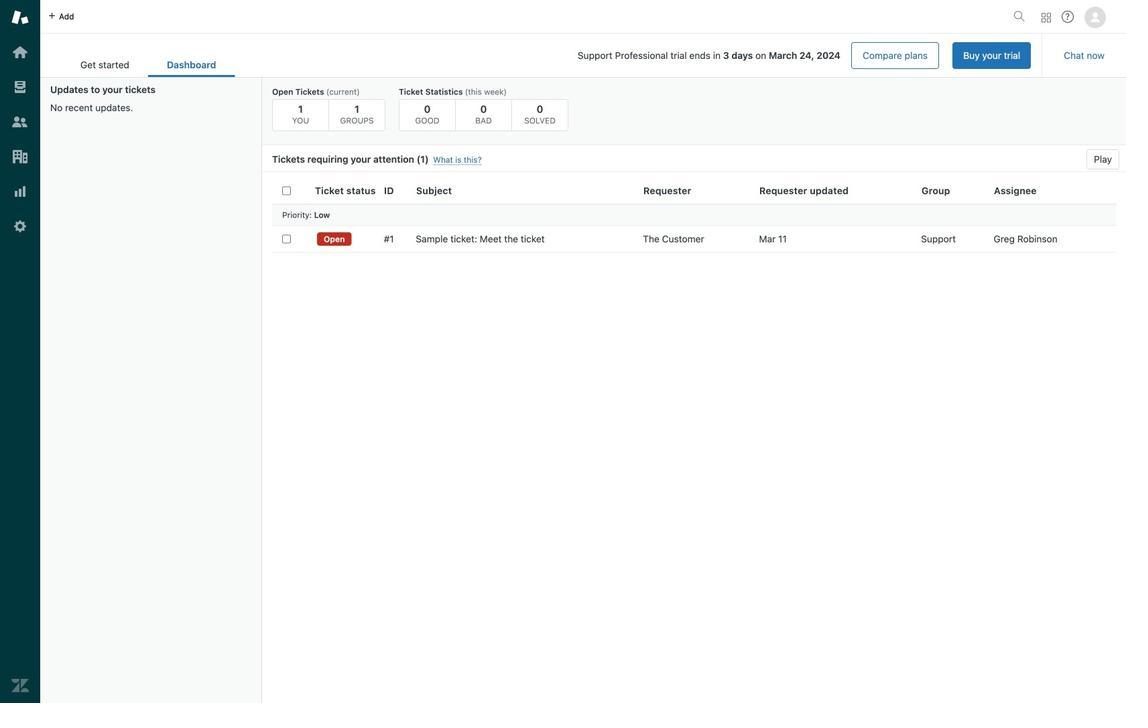 Task type: describe. For each thing, give the bounding box(es) containing it.
admin image
[[11, 218, 29, 235]]

main element
[[0, 0, 40, 704]]

views image
[[11, 78, 29, 96]]

get help image
[[1062, 11, 1074, 23]]

zendesk image
[[11, 678, 29, 695]]

zendesk support image
[[11, 9, 29, 26]]

Select All Tickets checkbox
[[282, 186, 291, 195]]

reporting image
[[11, 183, 29, 200]]

customers image
[[11, 113, 29, 131]]

get started image
[[11, 44, 29, 61]]



Task type: locate. For each thing, give the bounding box(es) containing it.
zendesk products image
[[1042, 13, 1051, 22]]

organizations image
[[11, 148, 29, 166]]

tab
[[62, 52, 148, 77]]

tab list
[[62, 52, 235, 77]]

None checkbox
[[282, 235, 291, 244]]

grid
[[262, 178, 1126, 704]]

March 24, 2024 text field
[[769, 50, 841, 61]]



Task type: vqa. For each thing, say whether or not it's contained in the screenshot.
row
no



